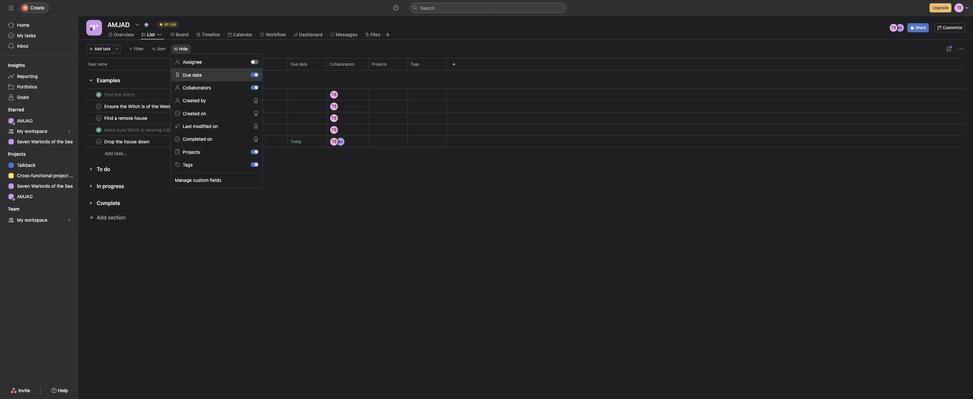 Task type: locate. For each thing, give the bounding box(es) containing it.
add for add task
[[95, 46, 102, 51]]

hide button
[[171, 44, 191, 54]]

seven inside the starred element
[[17, 139, 30, 145]]

seven warlords of the sea inside the starred element
[[17, 139, 73, 145]]

completed image left the find a remote house text field
[[95, 114, 103, 122]]

timeline link
[[197, 31, 220, 38]]

collaborators down the messages 'link'
[[330, 62, 355, 67]]

sea inside the starred element
[[65, 139, 73, 145]]

tags for drop the house down cell
[[408, 136, 447, 148]]

my workspace for see details, my workspace icon in the the starred element
[[17, 129, 47, 134]]

projects down the drop the house down cell
[[183, 149, 200, 155]]

1 vertical spatial amjad
[[17, 194, 33, 200]]

examples
[[97, 78, 120, 83]]

modified
[[193, 124, 212, 129]]

share
[[916, 25, 927, 30]]

Completed checkbox
[[95, 103, 103, 110], [95, 126, 103, 134]]

seven warlords of the sea
[[17, 139, 73, 145], [17, 184, 73, 189]]

the inside projects element
[[57, 184, 64, 189]]

hide
[[179, 46, 188, 51]]

2 the from the top
[[57, 184, 64, 189]]

0 horizontal spatial projects
[[8, 151, 26, 157]]

2 seven warlords of the sea link from the top
[[4, 181, 75, 192]]

last
[[183, 124, 192, 129]]

switch for due date
[[251, 73, 259, 77]]

seven
[[17, 139, 30, 145], [17, 184, 30, 189]]

3 switch from the top
[[251, 85, 259, 90]]

1 vertical spatial warlords
[[31, 184, 50, 189]]

more actions image
[[115, 47, 119, 51]]

add tab image
[[385, 32, 391, 37]]

seven for amjad
[[17, 139, 30, 145]]

completed checkbox for find the witch text box
[[95, 91, 103, 99]]

board link
[[171, 31, 189, 38]]

add inside add task button
[[95, 46, 102, 51]]

dashboard
[[299, 32, 323, 37]]

history image
[[393, 5, 399, 10]]

1 completed image from the top
[[95, 103, 103, 110]]

filter
[[134, 46, 144, 51]]

linked projects for find the witch cell
[[369, 89, 408, 101]]

1 vertical spatial see details, my workspace image
[[67, 219, 71, 222]]

on right modified
[[213, 124, 218, 129]]

0 vertical spatial seven warlords of the sea
[[17, 139, 73, 145]]

section
[[108, 215, 126, 221]]

due down assignee
[[183, 72, 191, 78]]

2 completed image from the top
[[95, 126, 103, 134]]

0 vertical spatial date
[[299, 62, 308, 67]]

tags for find the witch cell
[[408, 89, 447, 101]]

1 vertical spatial due
[[183, 72, 191, 78]]

my down starred
[[17, 129, 23, 134]]

1 horizontal spatial tags
[[411, 62, 420, 67]]

date
[[299, 62, 308, 67], [193, 72, 202, 78]]

the down project
[[57, 184, 64, 189]]

collaborators up the created by
[[183, 85, 211, 91]]

show options image
[[135, 22, 140, 27]]

0 vertical spatial completed checkbox
[[95, 91, 103, 99]]

on down modified
[[207, 136, 213, 142]]

completed checkbox down 'examples'
[[95, 91, 103, 99]]

completed image inside find the witch cell
[[95, 91, 103, 99]]

5 switch from the top
[[251, 163, 259, 167]]

my inside global element
[[17, 33, 23, 38]]

3 my from the top
[[17, 218, 23, 223]]

2 of from the top
[[51, 184, 56, 189]]

completed checkbox inside find the witch cell
[[95, 91, 103, 99]]

row containing task name
[[79, 58, 974, 70]]

1 amjad from the top
[[17, 118, 33, 124]]

completed image inside ensure the witch is of the west cell
[[95, 103, 103, 110]]

warlords down 'cross-functional project plan' link
[[31, 184, 50, 189]]

1 vertical spatial seven warlords of the sea link
[[4, 181, 75, 192]]

2 completed checkbox from the top
[[95, 126, 103, 134]]

assignee
[[183, 59, 202, 65]]

amjad link down goals 'link'
[[4, 116, 75, 126]]

0 horizontal spatial on
[[201, 111, 206, 116]]

goals link
[[4, 92, 75, 103]]

completed image up to
[[95, 138, 103, 146]]

home
[[17, 22, 30, 28]]

my workspace inside teams element
[[17, 218, 47, 223]]

completed
[[183, 136, 206, 142]]

on down by
[[201, 111, 206, 116]]

0 horizontal spatial due
[[183, 72, 191, 78]]

save options image
[[947, 46, 952, 52]]

1 vertical spatial on
[[213, 124, 218, 129]]

2 seven warlords of the sea from the top
[[17, 184, 73, 189]]

amjad link up teams element
[[4, 192, 75, 202]]

1 horizontal spatial collaborators
[[330, 62, 355, 67]]

Find a remote house text field
[[103, 115, 149, 122]]

1 vertical spatial collaborators
[[183, 85, 211, 91]]

in progress button
[[97, 181, 124, 192]]

2 seven from the top
[[17, 184, 30, 189]]

of up talkback link at the left of the page
[[51, 139, 56, 145]]

projects up talkback
[[8, 151, 26, 157]]

calendar
[[233, 32, 253, 37]]

Completed checkbox
[[95, 91, 103, 99], [95, 114, 103, 122], [95, 138, 103, 146]]

0 horizontal spatial tags
[[183, 162, 193, 168]]

today
[[291, 139, 302, 144]]

add inside add task… button
[[105, 151, 113, 156]]

1 expand task list for this section image from the top
[[88, 184, 94, 189]]

0 vertical spatial sea
[[65, 139, 73, 145]]

1 my from the top
[[17, 33, 23, 38]]

2 vertical spatial add
[[97, 215, 107, 221]]

2 horizontal spatial on
[[213, 124, 218, 129]]

0 vertical spatial workspace
[[25, 129, 47, 134]]

collaborators
[[330, 62, 355, 67], [183, 85, 211, 91]]

messages link
[[331, 31, 358, 38]]

amjad inside the starred element
[[17, 118, 33, 124]]

2 vertical spatial my
[[17, 218, 23, 223]]

1 vertical spatial of
[[51, 184, 56, 189]]

0 vertical spatial my workspace link
[[4, 126, 75, 137]]

overview
[[114, 32, 134, 37]]

None text field
[[106, 19, 131, 30]]

tb
[[892, 25, 897, 30]]

1 vertical spatial tags
[[183, 162, 193, 168]]

created down the created by
[[183, 111, 200, 116]]

completed image for the find a remote house text field
[[95, 114, 103, 122]]

warlords
[[31, 139, 50, 145], [31, 184, 50, 189]]

my workspace down starred
[[17, 129, 47, 134]]

seven warlords of the sea link for amjad
[[4, 137, 75, 147]]

1 amjad link from the top
[[4, 116, 75, 126]]

at
[[165, 22, 168, 27]]

manage
[[175, 178, 192, 183]]

seven warlords of the sea link up talkback link at the left of the page
[[4, 137, 75, 147]]

seven warlords of the sea inside projects element
[[17, 184, 73, 189]]

1 sea from the top
[[65, 139, 73, 145]]

1 vertical spatial seven
[[17, 184, 30, 189]]

the for talkback
[[57, 184, 64, 189]]

0 vertical spatial due date
[[291, 62, 308, 67]]

1 vertical spatial completed image
[[95, 126, 103, 134]]

menu
[[171, 54, 263, 188]]

my workspace link
[[4, 126, 75, 137], [4, 215, 75, 226]]

warlords up talkback link at the left of the page
[[31, 139, 50, 145]]

seven warlords of the sea link down functional
[[4, 181, 75, 192]]

0 vertical spatial completed checkbox
[[95, 103, 103, 110]]

of inside projects element
[[51, 184, 56, 189]]

0 horizontal spatial date
[[193, 72, 202, 78]]

2 warlords from the top
[[31, 184, 50, 189]]

2 my workspace link from the top
[[4, 215, 75, 226]]

customize button
[[935, 23, 966, 32]]

completed checkbox up to
[[95, 138, 103, 146]]

2 workspace from the top
[[25, 218, 47, 223]]

my inside the starred element
[[17, 129, 23, 134]]

add section
[[97, 215, 126, 221]]

my left tasks
[[17, 33, 23, 38]]

my tasks
[[17, 33, 36, 38]]

today row
[[79, 135, 974, 148]]

switch
[[251, 60, 259, 64], [251, 73, 259, 77], [251, 85, 259, 90], [251, 150, 259, 154], [251, 163, 259, 167]]

tasks
[[25, 33, 36, 38]]

teams element
[[0, 203, 79, 227]]

0 vertical spatial add
[[95, 46, 102, 51]]

due date down assignee
[[183, 72, 202, 78]]

2 vertical spatial completed image
[[95, 138, 103, 146]]

my workspace
[[17, 129, 47, 134], [17, 218, 47, 223]]

amjad down starred
[[17, 118, 33, 124]]

the up talkback link at the left of the page
[[57, 139, 64, 145]]

add
[[95, 46, 102, 51], [105, 151, 113, 156], [97, 215, 107, 221]]

1 completed checkbox from the top
[[95, 91, 103, 99]]

projects element
[[0, 149, 79, 203]]

seven down cross-
[[17, 184, 30, 189]]

portfolios
[[17, 84, 37, 90]]

seven warlords of the sea down cross-functional project plan
[[17, 184, 73, 189]]

2 switch from the top
[[251, 73, 259, 77]]

1 vertical spatial completed image
[[95, 114, 103, 122]]

2 expand task list for this section image from the top
[[88, 201, 94, 206]]

3 completed checkbox from the top
[[95, 138, 103, 146]]

date down dashboard link
[[299, 62, 308, 67]]

created
[[183, 98, 200, 103], [183, 111, 200, 116]]

0 vertical spatial collaborators
[[330, 62, 355, 67]]

1 vertical spatial expand task list for this section image
[[88, 201, 94, 206]]

at risk button
[[154, 20, 182, 29]]

1 vertical spatial completed checkbox
[[95, 126, 103, 134]]

menu containing assignee
[[171, 54, 263, 188]]

1 vertical spatial amjad link
[[4, 192, 75, 202]]

1 vertical spatial my
[[17, 129, 23, 134]]

due inside menu
[[183, 72, 191, 78]]

1 my workspace from the top
[[17, 129, 47, 134]]

find the witch cell
[[79, 89, 288, 101]]

add left task
[[95, 46, 102, 51]]

1 vertical spatial workspace
[[25, 218, 47, 223]]

0 vertical spatial the
[[57, 139, 64, 145]]

sea inside projects element
[[65, 184, 73, 189]]

my workspace link down starred
[[4, 126, 75, 137]]

1 completed image from the top
[[95, 91, 103, 99]]

0 horizontal spatial due date
[[183, 72, 202, 78]]

3 completed image from the top
[[95, 138, 103, 146]]

of down cross-functional project plan
[[51, 184, 56, 189]]

0 vertical spatial amjad link
[[4, 116, 75, 126]]

2 my from the top
[[17, 129, 23, 134]]

completed checkbox left the find a remote house text field
[[95, 114, 103, 122]]

workspace
[[25, 129, 47, 134], [25, 218, 47, 223]]

1 workspace from the top
[[25, 129, 47, 134]]

seven warlords of the sea for amjad
[[17, 139, 73, 145]]

1 vertical spatial my workspace
[[17, 218, 47, 223]]

0 vertical spatial completed image
[[95, 91, 103, 99]]

tags
[[411, 62, 420, 67], [183, 162, 193, 168]]

2 vertical spatial on
[[207, 136, 213, 142]]

amjad up 'team'
[[17, 194, 33, 200]]

on
[[201, 111, 206, 116], [213, 124, 218, 129], [207, 136, 213, 142]]

0 vertical spatial seven
[[17, 139, 30, 145]]

collapse task list for this section image
[[88, 78, 94, 83]]

my workspace inside the starred element
[[17, 129, 47, 134]]

1 vertical spatial date
[[193, 72, 202, 78]]

1 horizontal spatial on
[[207, 136, 213, 142]]

timeline
[[202, 32, 220, 37]]

1 vertical spatial sea
[[65, 184, 73, 189]]

1 seven from the top
[[17, 139, 30, 145]]

0 horizontal spatial collaborators
[[183, 85, 211, 91]]

2 completed checkbox from the top
[[95, 114, 103, 122]]

linked projects for ensure the witch is of the west cell
[[369, 100, 408, 113]]

expand task list for this section image left in
[[88, 184, 94, 189]]

seven warlords of the sea link
[[4, 137, 75, 147], [4, 181, 75, 192]]

0 vertical spatial my workspace
[[17, 129, 47, 134]]

created for created by
[[183, 98, 200, 103]]

calendar link
[[228, 31, 253, 38]]

warlords inside the starred element
[[31, 139, 50, 145]]

linked projects for find a remote house cell
[[369, 112, 408, 124]]

projects down files
[[372, 62, 387, 67]]

1 of from the top
[[51, 139, 56, 145]]

row
[[79, 58, 974, 70], [86, 70, 966, 71], [79, 88, 974, 101], [79, 100, 974, 113], [79, 112, 974, 125], [79, 123, 974, 137]]

board
[[176, 32, 189, 37]]

0 vertical spatial created
[[183, 98, 200, 103]]

0 vertical spatial see details, my workspace image
[[67, 130, 71, 133]]

1 horizontal spatial due
[[291, 62, 298, 67]]

0 vertical spatial on
[[201, 111, 206, 116]]

2 completed image from the top
[[95, 114, 103, 122]]

risk
[[170, 22, 176, 27]]

0 vertical spatial expand task list for this section image
[[88, 184, 94, 189]]

add left section
[[97, 215, 107, 221]]

amjad
[[17, 118, 33, 124], [17, 194, 33, 200]]

add inside add section button
[[97, 215, 107, 221]]

expand task list for this section image
[[88, 184, 94, 189], [88, 201, 94, 206]]

warlords inside projects element
[[31, 184, 50, 189]]

1 seven warlords of the sea from the top
[[17, 139, 73, 145]]

switch inside assignee checkbox item
[[251, 60, 259, 64]]

1 vertical spatial seven warlords of the sea
[[17, 184, 73, 189]]

1 vertical spatial due date
[[183, 72, 202, 78]]

upgrade button
[[930, 3, 952, 12]]

assignee checkbox item
[[171, 56, 263, 68]]

2 amjad from the top
[[17, 194, 33, 200]]

completed checkbox inside make sure witch is wearing ruby shoes cell
[[95, 126, 103, 134]]

created left by
[[183, 98, 200, 103]]

completed checkbox inside the drop the house down cell
[[95, 138, 103, 146]]

1 created from the top
[[183, 98, 200, 103]]

manage custom fields
[[175, 178, 221, 183]]

0 vertical spatial of
[[51, 139, 56, 145]]

1 vertical spatial completed checkbox
[[95, 114, 103, 122]]

sea
[[65, 139, 73, 145], [65, 184, 73, 189]]

1 my workspace link from the top
[[4, 126, 75, 137]]

completed checkbox inside ensure the witch is of the west cell
[[95, 103, 103, 110]]

1 switch from the top
[[251, 60, 259, 64]]

due date down dashboard link
[[291, 62, 308, 67]]

completed image
[[95, 91, 103, 99], [95, 126, 103, 134]]

1 vertical spatial add
[[105, 151, 113, 156]]

add task
[[95, 46, 111, 51]]

1 vertical spatial my workspace link
[[4, 215, 75, 226]]

hide sidebar image
[[9, 5, 14, 10]]

due down dashboard link
[[291, 62, 298, 67]]

amjad inside projects element
[[17, 194, 33, 200]]

the for amjad
[[57, 139, 64, 145]]

2 sea from the top
[[65, 184, 73, 189]]

add for add task…
[[105, 151, 113, 156]]

find a remote house cell
[[79, 112, 288, 124]]

1 warlords from the top
[[31, 139, 50, 145]]

0 vertical spatial tags
[[411, 62, 420, 67]]

customize
[[944, 25, 963, 30]]

my down 'team'
[[17, 218, 23, 223]]

1 seven warlords of the sea link from the top
[[4, 137, 75, 147]]

add a task to this section image
[[113, 167, 119, 172]]

of inside the starred element
[[51, 139, 56, 145]]

tags for find a remote house cell
[[408, 112, 447, 124]]

linked projects for drop the house down cell
[[369, 136, 408, 148]]

add left task…
[[105, 151, 113, 156]]

0 vertical spatial amjad
[[17, 118, 33, 124]]

see details, my workspace image
[[67, 130, 71, 133], [67, 219, 71, 222]]

of for amjad
[[51, 139, 56, 145]]

workflow
[[266, 32, 286, 37]]

completed image
[[95, 103, 103, 110], [95, 114, 103, 122], [95, 138, 103, 146]]

my workspace down 'team'
[[17, 218, 47, 223]]

expand task list for this section image left 'complete' "button"
[[88, 201, 94, 206]]

1 vertical spatial the
[[57, 184, 64, 189]]

1 see details, my workspace image from the top
[[67, 130, 71, 133]]

my workspace link down 'team'
[[4, 215, 75, 226]]

date down assignee
[[193, 72, 202, 78]]

warlords for amjad
[[31, 139, 50, 145]]

my workspace link inside teams element
[[4, 215, 75, 226]]

Drop the house down text field
[[103, 139, 151, 145]]

2 see details, my workspace image from the top
[[67, 219, 71, 222]]

completed image inside the drop the house down cell
[[95, 138, 103, 146]]

0 vertical spatial seven warlords of the sea link
[[4, 137, 75, 147]]

2 created from the top
[[183, 111, 200, 116]]

0 vertical spatial warlords
[[31, 139, 50, 145]]

the
[[57, 139, 64, 145], [57, 184, 64, 189]]

portfolios link
[[4, 82, 75, 92]]

seven up projects dropdown button
[[17, 139, 30, 145]]

0 vertical spatial my
[[17, 33, 23, 38]]

ex
[[899, 25, 903, 30]]

completed image inside find a remote house cell
[[95, 114, 103, 122]]

my workspace link inside the starred element
[[4, 126, 75, 137]]

seven inside projects element
[[17, 184, 30, 189]]

of
[[51, 139, 56, 145], [51, 184, 56, 189]]

1 vertical spatial created
[[183, 111, 200, 116]]

completed checkbox inside find a remote house cell
[[95, 114, 103, 122]]

1 completed checkbox from the top
[[95, 103, 103, 110]]

switch for collaborators
[[251, 85, 259, 90]]

1 the from the top
[[57, 139, 64, 145]]

my
[[17, 33, 23, 38], [17, 129, 23, 134], [17, 218, 23, 223]]

completed image down examples button
[[95, 103, 103, 110]]

board image
[[90, 24, 98, 32]]

2 amjad link from the top
[[4, 192, 75, 202]]

completed image inside make sure witch is wearing ruby shoes cell
[[95, 126, 103, 134]]

2 vertical spatial completed checkbox
[[95, 138, 103, 146]]

inbox link
[[4, 41, 75, 51]]

0 vertical spatial completed image
[[95, 103, 103, 110]]

seven warlords of the sea up talkback link at the left of the page
[[17, 139, 73, 145]]

of for talkback
[[51, 184, 56, 189]]

4 switch from the top
[[251, 150, 259, 154]]

upgrade
[[933, 5, 949, 10]]

2 my workspace from the top
[[17, 218, 47, 223]]



Task type: describe. For each thing, give the bounding box(es) containing it.
create button
[[20, 3, 49, 13]]

switch for projects
[[251, 150, 259, 154]]

list
[[147, 32, 155, 37]]

messages
[[336, 32, 358, 37]]

task
[[103, 46, 111, 51]]

1 horizontal spatial date
[[299, 62, 308, 67]]

amjad for 1st amjad link from the top
[[17, 118, 33, 124]]

0 vertical spatial due
[[291, 62, 298, 67]]

collaborators inside menu
[[183, 85, 211, 91]]

on for created on
[[201, 111, 206, 116]]

seven warlords of the sea for talkback
[[17, 184, 73, 189]]

files
[[371, 32, 381, 37]]

insights
[[8, 62, 25, 68]]

functional
[[31, 173, 52, 179]]

completed on
[[183, 136, 213, 142]]

to
[[97, 167, 103, 172]]

goals
[[17, 95, 29, 100]]

last modified on
[[183, 124, 218, 129]]

cross-functional project plan
[[17, 173, 78, 179]]

projects inside dropdown button
[[8, 151, 26, 157]]

tab actions image
[[158, 33, 162, 37]]

files link
[[366, 31, 381, 38]]

completed image for make sure witch is wearing ruby shoes text box
[[95, 126, 103, 134]]

plan
[[70, 173, 78, 179]]

ensure the witch is of the west cell
[[79, 100, 288, 113]]

sea for amjad
[[65, 139, 73, 145]]

completed checkbox for the find a remote house text field
[[95, 114, 103, 122]]

amjad for 2nd amjad link from the top of the page
[[17, 194, 33, 200]]

do
[[104, 167, 110, 172]]

to do button
[[97, 164, 110, 175]]

cross-
[[17, 173, 31, 179]]

workflow link
[[261, 31, 286, 38]]

more actions image
[[959, 46, 964, 52]]

completed checkbox for make sure witch is wearing ruby shoes text box
[[95, 126, 103, 134]]

global element
[[0, 16, 79, 55]]

completed checkbox for ensure the witch is of the west text field
[[95, 103, 103, 110]]

add task… row
[[79, 148, 974, 160]]

add for add section
[[97, 215, 107, 221]]

starred
[[8, 107, 24, 113]]

help
[[58, 388, 68, 394]]

switch for assignee
[[251, 60, 259, 64]]

insights button
[[0, 62, 25, 69]]

Find the Witch text field
[[103, 91, 137, 98]]

share button
[[908, 23, 930, 32]]

complete button
[[97, 198, 120, 209]]

reporting
[[17, 74, 38, 79]]

my workspace link for see details, my workspace icon in the the starred element
[[4, 126, 75, 137]]

completed checkbox for drop the house down text box
[[95, 138, 103, 146]]

list link
[[142, 31, 155, 38]]

complete
[[97, 201, 120, 206]]

sort
[[157, 46, 165, 51]]

seven for talkback
[[17, 184, 30, 189]]

remove from starred image
[[144, 22, 149, 27]]

invite button
[[6, 385, 34, 397]]

at risk
[[165, 22, 176, 27]]

seven warlords of the sea link for talkback
[[4, 181, 75, 192]]

expand task list for this section image
[[88, 167, 94, 172]]

my tasks link
[[4, 30, 75, 41]]

add task… button
[[105, 150, 127, 157]]

my workspace link for see details, my workspace icon in the teams element
[[4, 215, 75, 226]]

make sure witch is wearing ruby shoes cell
[[79, 124, 288, 136]]

drop the house down cell
[[79, 136, 288, 148]]

projects button
[[0, 151, 26, 158]]

inbox
[[17, 43, 28, 49]]

tags for make sure witch is wearing ruby shoes cell
[[408, 124, 447, 136]]

completed image for find the witch text box
[[95, 91, 103, 99]]

workspace inside the starred element
[[25, 129, 47, 134]]

Make sure Witch is wearing ruby shoes text field
[[103, 127, 188, 133]]

2 horizontal spatial projects
[[372, 62, 387, 67]]

cross-functional project plan link
[[4, 171, 78, 181]]

Ensure the Witch is of the West text field
[[103, 103, 172, 110]]

fields
[[210, 178, 221, 183]]

sea for talkback
[[65, 184, 73, 189]]

filter button
[[126, 44, 147, 54]]

progress
[[103, 184, 124, 189]]

on for completed on
[[207, 136, 213, 142]]

sort button
[[149, 44, 168, 54]]

my workspace for see details, my workspace icon in the teams element
[[17, 218, 47, 223]]

completed image for drop the house down text box
[[95, 138, 103, 146]]

add section button
[[86, 212, 128, 224]]

in progress
[[97, 184, 124, 189]]

task
[[88, 62, 96, 67]]

created by
[[183, 98, 206, 103]]

dashboard link
[[294, 31, 323, 38]]

talkback
[[17, 163, 36, 168]]

1 horizontal spatial due date
[[291, 62, 308, 67]]

add task…
[[105, 151, 127, 156]]

my inside teams element
[[17, 218, 23, 223]]

team button
[[0, 206, 20, 213]]

starred button
[[0, 107, 24, 113]]

see details, my workspace image inside teams element
[[67, 219, 71, 222]]

overview link
[[109, 31, 134, 38]]

workspace inside teams element
[[25, 218, 47, 223]]

header examples tree grid
[[79, 88, 974, 160]]

team
[[8, 206, 20, 212]]

custom
[[193, 178, 209, 183]]

created for created on
[[183, 111, 200, 116]]

home link
[[4, 20, 75, 30]]

linked projects for make sure witch is wearing ruby shoes cell
[[369, 124, 408, 136]]

1 horizontal spatial projects
[[183, 149, 200, 155]]

in
[[97, 184, 101, 189]]

due date inside menu
[[183, 72, 202, 78]]

help button
[[47, 385, 72, 397]]

to do
[[97, 167, 110, 172]]

see details, my workspace image inside the starred element
[[67, 130, 71, 133]]

name
[[97, 62, 107, 67]]

warlords for talkback
[[31, 184, 50, 189]]

add field image
[[452, 62, 456, 66]]

created on
[[183, 111, 206, 116]]

date inside menu
[[193, 72, 202, 78]]

completed image for ensure the witch is of the west text field
[[95, 103, 103, 110]]

by
[[201, 98, 206, 103]]

examples button
[[97, 75, 120, 86]]

Search tasks, projects, and more text field
[[410, 3, 567, 13]]

switch for tags
[[251, 163, 259, 167]]

starred element
[[0, 104, 79, 149]]

project
[[53, 173, 68, 179]]

expand task list for this section image for in progress
[[88, 184, 94, 189]]

add task button
[[86, 44, 114, 54]]

invite
[[18, 388, 30, 394]]

reporting link
[[4, 71, 75, 82]]

insights element
[[0, 60, 79, 104]]

task…
[[114, 151, 127, 156]]

talkback link
[[4, 160, 75, 171]]

task name
[[88, 62, 107, 67]]

expand task list for this section image for complete
[[88, 201, 94, 206]]



Task type: vqa. For each thing, say whether or not it's contained in the screenshot.
first WORKSPACE from the bottom
yes



